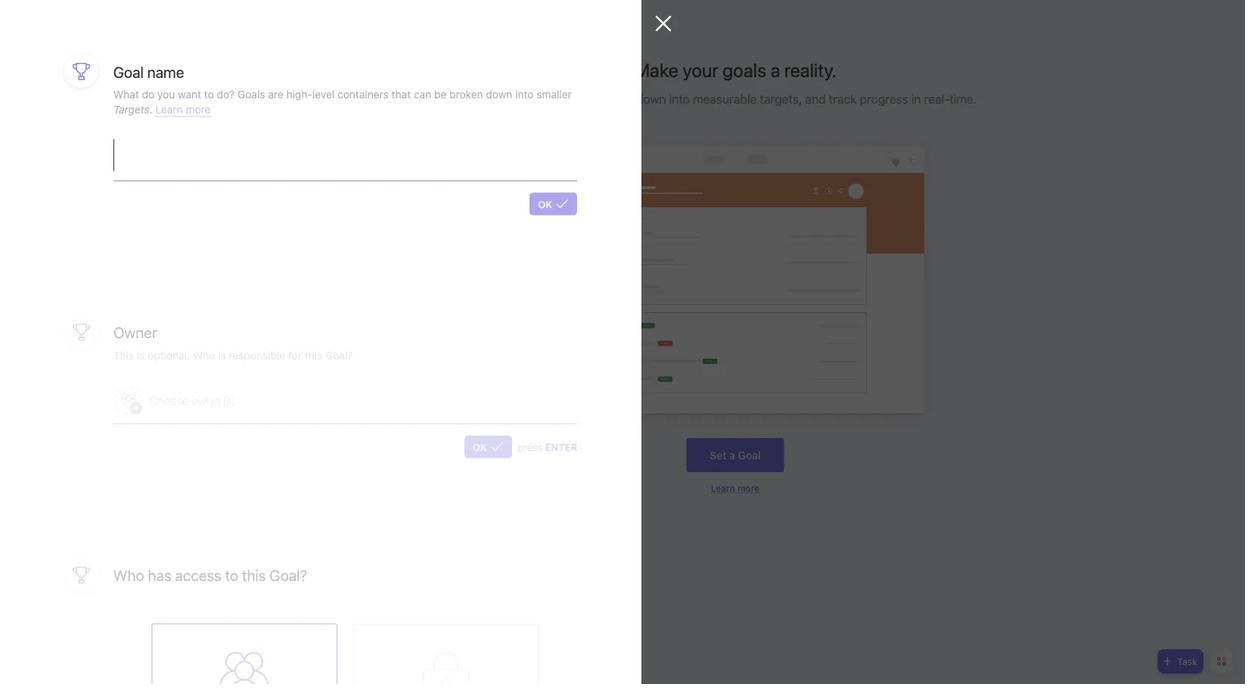 Task type: vqa. For each thing, say whether or not it's contained in the screenshot.
the right on
no



Task type: locate. For each thing, give the bounding box(es) containing it.
press
[[518, 441, 543, 452]]

reality.
[[785, 59, 837, 81]]

dialog
[[0, 0, 672, 684]]

0 vertical spatial ok
[[538, 198, 553, 210]]

learn down set
[[712, 483, 736, 494]]

ok
[[538, 198, 553, 210], [473, 441, 487, 452]]

a up the targets,
[[771, 59, 781, 81]]

to left this in the bottom of the page
[[225, 566, 238, 584]]

goal inside goal name what do you want to do? goals are high-level containers that can be broken down into smaller targets . learn more
[[113, 63, 144, 81]]

0 vertical spatial more
[[186, 103, 211, 115]]

0 horizontal spatial more
[[186, 103, 211, 115]]

0 horizontal spatial down
[[486, 88, 513, 101]]

choose owner(s)
[[150, 394, 235, 407]]

has
[[148, 566, 172, 584]]

upgrade link
[[67, 654, 195, 675], [128, 654, 195, 675]]

1 vertical spatial a
[[730, 449, 736, 461]]

who has access to this goal?
[[113, 566, 307, 584]]

home link
[[0, 73, 229, 98]]

more down the 'set a goal'
[[738, 483, 760, 494]]

home
[[38, 80, 65, 91]]

sidebar navigation
[[0, 0, 229, 684]]

time.
[[950, 92, 977, 106]]

can
[[414, 88, 432, 101]]

0 horizontal spatial learn more link
[[156, 103, 211, 117]]

goal up what
[[113, 63, 144, 81]]

learn
[[156, 103, 183, 115], [712, 483, 736, 494]]

them
[[605, 92, 633, 106]]

0 horizontal spatial into
[[516, 88, 534, 101]]

learn more link down the want
[[156, 103, 211, 117]]

down inside goal name what do you want to do? goals are high-level containers that can be broken down into smaller targets . learn more
[[486, 88, 513, 101]]

down down make
[[637, 92, 666, 106]]

learn more link inside dialog
[[156, 103, 211, 117]]

1 vertical spatial ok button
[[465, 435, 512, 458]]

learn more link down the 'set a goal'
[[712, 483, 760, 494]]

learn down 'you'
[[156, 103, 183, 115]]

to left do?
[[204, 88, 214, 101]]

1 vertical spatial learn
[[712, 483, 736, 494]]

task
[[1178, 656, 1198, 667]]

0 horizontal spatial ok
[[473, 441, 487, 452]]

ok button
[[530, 193, 578, 215], [465, 435, 512, 458]]

0 horizontal spatial goal
[[113, 63, 144, 81]]

learn more link
[[156, 103, 211, 117], [712, 483, 760, 494]]

into
[[516, 88, 534, 101], [670, 92, 690, 106]]

.
[[150, 103, 153, 115]]

0 horizontal spatial ok button
[[465, 435, 512, 458]]

more
[[186, 103, 211, 115], [738, 483, 760, 494]]

into left smaller
[[516, 88, 534, 101]]

goal?
[[270, 566, 307, 584]]

1 vertical spatial to
[[225, 566, 238, 584]]

1 horizontal spatial ok
[[538, 198, 553, 210]]

make your goals a reality.
[[634, 59, 837, 81]]

0 vertical spatial goal
[[113, 63, 144, 81]]

1 horizontal spatial a
[[771, 59, 781, 81]]

0 vertical spatial ok button
[[530, 193, 578, 215]]

0 horizontal spatial to
[[204, 88, 214, 101]]

1 vertical spatial learn more link
[[712, 483, 760, 494]]

1 horizontal spatial ok button
[[530, 193, 578, 215]]

that
[[392, 88, 411, 101]]

enter
[[545, 441, 578, 452]]

0 horizontal spatial learn
[[156, 103, 183, 115]]

0 vertical spatial to
[[204, 88, 214, 101]]

more down the want
[[186, 103, 211, 115]]

1 horizontal spatial more
[[738, 483, 760, 494]]

goal name what do you want to do? goals are high-level containers that can be broken down into smaller targets . learn more
[[113, 63, 572, 115]]

and
[[806, 92, 826, 106]]

real-
[[925, 92, 950, 106]]

2 upgrade link from the left
[[128, 654, 195, 675]]

goal right set
[[738, 449, 761, 461]]

a right set
[[730, 449, 736, 461]]

1 horizontal spatial into
[[670, 92, 690, 106]]

down right broken
[[486, 88, 513, 101]]

targets
[[113, 103, 150, 115]]

down
[[486, 88, 513, 101], [637, 92, 666, 106]]

dialog containing goal name
[[0, 0, 672, 684]]

to
[[204, 88, 214, 101], [225, 566, 238, 584]]

0 vertical spatial learn
[[156, 103, 183, 115]]

more inside goal name what do you want to do? goals are high-level containers that can be broken down into smaller targets . learn more
[[186, 103, 211, 115]]

goal
[[113, 63, 144, 81], [738, 449, 761, 461]]

choose
[[150, 394, 189, 407]]

set a goal
[[710, 449, 761, 461]]

0 vertical spatial learn more link
[[156, 103, 211, 117]]

make
[[634, 59, 679, 81]]

into down your
[[670, 92, 690, 106]]

a
[[771, 59, 781, 81], [730, 449, 736, 461]]

1 horizontal spatial learn
[[712, 483, 736, 494]]

1 horizontal spatial learn more link
[[712, 483, 760, 494]]

1 upgrade link from the left
[[67, 654, 195, 675]]

1 vertical spatial goal
[[738, 449, 761, 461]]

None text field
[[113, 139, 578, 181]]



Task type: describe. For each thing, give the bounding box(es) containing it.
goals,
[[534, 92, 568, 106]]

press enter
[[518, 441, 578, 452]]

create
[[494, 92, 531, 106]]

who
[[113, 566, 144, 584]]

in
[[912, 92, 922, 106]]

what
[[113, 88, 139, 101]]

learn inside goal name what do you want to do? goals are high-level containers that can be broken down into smaller targets . learn more
[[156, 103, 183, 115]]

goals
[[238, 88, 265, 101]]

1 horizontal spatial to
[[225, 566, 238, 584]]

upgrade
[[152, 659, 189, 670]]

want
[[178, 88, 201, 101]]

none text field inside dialog
[[113, 139, 578, 181]]

learn more
[[712, 483, 760, 494]]

high-
[[286, 88, 312, 101]]

do?
[[217, 88, 235, 101]]

1 vertical spatial more
[[738, 483, 760, 494]]

set
[[710, 449, 727, 461]]

you
[[157, 88, 175, 101]]

this
[[242, 566, 266, 584]]

0 vertical spatial a
[[771, 59, 781, 81]]

owner
[[113, 324, 157, 342]]

1 horizontal spatial down
[[637, 92, 666, 106]]

progress
[[860, 92, 909, 106]]

track
[[829, 92, 857, 106]]

containers
[[338, 88, 389, 101]]

break
[[571, 92, 602, 106]]

create goals, break them down into measurable targets, and track progress in real-time.
[[494, 92, 977, 106]]

1 horizontal spatial goal
[[738, 449, 761, 461]]

to inside goal name what do you want to do? goals are high-level containers that can be broken down into smaller targets . learn more
[[204, 88, 214, 101]]

access
[[175, 566, 222, 584]]

measurable
[[693, 92, 757, 106]]

name
[[147, 63, 184, 81]]

broken
[[450, 88, 483, 101]]

smaller
[[537, 88, 572, 101]]

0 horizontal spatial a
[[730, 449, 736, 461]]

goals
[[723, 59, 767, 81]]

targets,
[[760, 92, 803, 106]]

1 vertical spatial ok
[[473, 441, 487, 452]]

your
[[683, 59, 719, 81]]

owner(s)
[[191, 394, 235, 407]]

do
[[142, 88, 155, 101]]

are
[[268, 88, 284, 101]]

into inside goal name what do you want to do? goals are high-level containers that can be broken down into smaller targets . learn more
[[516, 88, 534, 101]]

be
[[434, 88, 447, 101]]

level
[[312, 88, 335, 101]]



